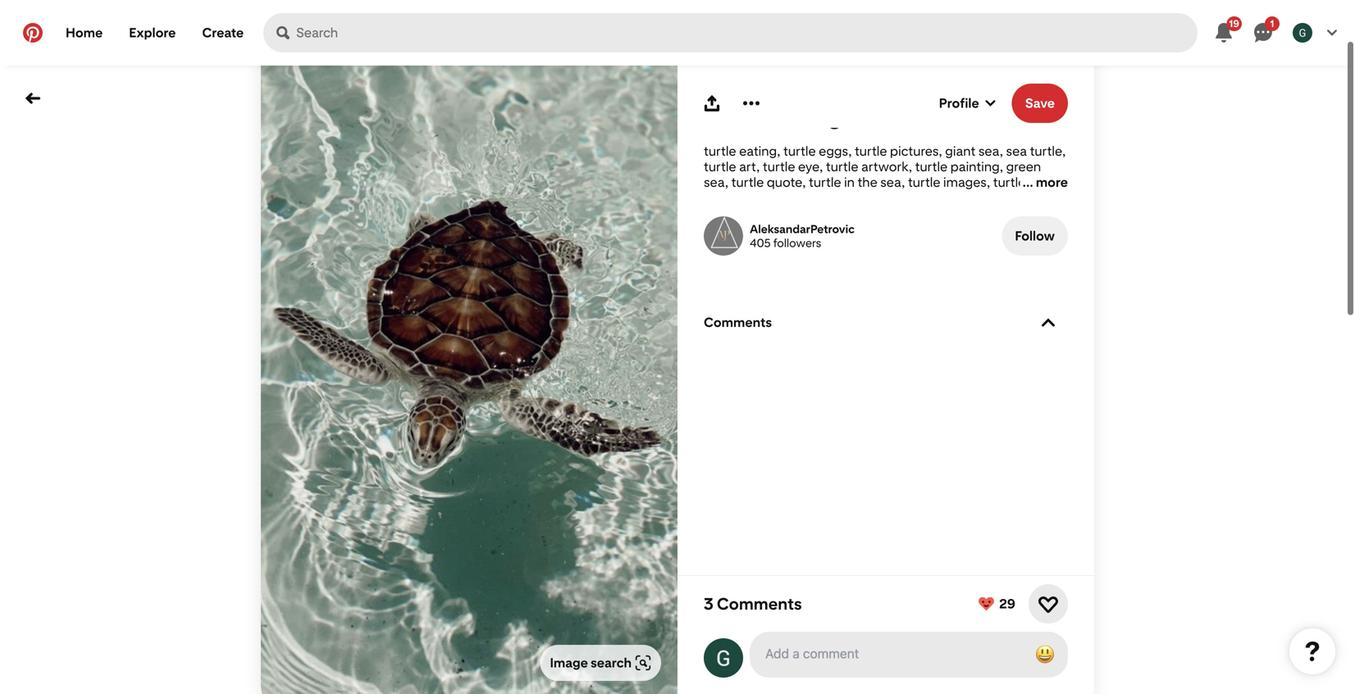 Task type: vqa. For each thing, say whether or not it's contained in the screenshot.
INFORMATION
no



Task type: locate. For each thing, give the bounding box(es) containing it.
0 horizontal spatial into
[[704, 76, 747, 103]]

slow
[[791, 76, 844, 103]]

followers
[[773, 236, 821, 250]]

😃 button
[[751, 634, 1066, 677], [1029, 639, 1061, 672]]

turtles,
[[704, 206, 746, 221]]

the down the youtube.com
[[751, 76, 787, 103]]

405
[[750, 236, 771, 250]]

sea
[[1006, 144, 1027, 159], [845, 190, 866, 206], [945, 190, 966, 206]]

decor,
[[904, 190, 942, 206]]

2 into from the left
[[964, 76, 1007, 103]]

😃
[[1035, 643, 1055, 666]]

into down the youtube.com
[[704, 76, 747, 103]]

the right in on the right top
[[858, 175, 878, 190]]

sea, up 405
[[749, 206, 774, 221]]

save button
[[1012, 84, 1068, 123]]

sea right tattoo,
[[845, 190, 866, 206]]

the inside turtle eating, turtle eggs, turtle pictures, giant sea, sea turtle, turtle art, turtle eye, turtle artwork, turtle painting, green sea, turtle quote, turtle in the sea, turtle images, turtle aesthetic, turtle tattoo, sea turtle decor, sea turtle drawing, turtles, sea, turtle
[[858, 175, 878, 190]]

2 horizontal spatial the
[[1011, 76, 1047, 103]]

3 comments
[[704, 595, 802, 614]]

aesthetic,
[[704, 190, 763, 206]]

the
[[751, 76, 787, 103], [1011, 76, 1047, 103], [858, 175, 878, 190]]

explore
[[129, 25, 176, 41]]

painting,
[[950, 159, 1003, 175]]

expand icon image
[[1042, 316, 1055, 329]]

1 horizontal spatial into
[[964, 76, 1007, 103]]

eggs,
[[819, 144, 852, 159]]

images,
[[943, 175, 990, 190]]

pictures,
[[890, 144, 942, 159]]

the right select a board you want to save to icon
[[1011, 76, 1047, 103]]

turtle
[[704, 144, 736, 159], [783, 144, 816, 159], [855, 144, 887, 159], [704, 159, 736, 175], [763, 159, 795, 175], [826, 159, 858, 175], [915, 159, 948, 175], [731, 175, 764, 190], [809, 175, 841, 190], [908, 175, 940, 190], [993, 175, 1026, 190], [766, 190, 798, 206], [868, 190, 901, 206], [969, 190, 1001, 206], [777, 206, 809, 221]]

1 horizontal spatial sea
[[945, 190, 966, 206]]

sea right decor,
[[945, 190, 966, 206]]

Add a comment field
[[766, 646, 1016, 662]]

more
[[1036, 175, 1068, 190]]

comments
[[704, 315, 772, 331], [717, 595, 802, 614]]

Search text field
[[296, 13, 1198, 52]]

into right dive
[[964, 76, 1007, 103]]

2 horizontal spatial sea
[[1006, 144, 1027, 159]]

greg robinson image
[[1293, 23, 1312, 43]]

sea, up turtles,
[[704, 175, 729, 190]]

19 button
[[1204, 13, 1244, 52]]

turtle
[[846, 103, 909, 130]]

aesthetic
[[913, 103, 1017, 130]]

sea,
[[978, 144, 1003, 159], [704, 175, 729, 190], [880, 175, 905, 190], [749, 206, 774, 221]]

0 horizontal spatial sea
[[845, 190, 866, 206]]

into
[[704, 76, 747, 103], [964, 76, 1007, 103]]

eating,
[[739, 144, 781, 159]]

sea left turtle,
[[1006, 144, 1027, 159]]

1 horizontal spatial the
[[858, 175, 878, 190]]



Task type: describe. For each thing, give the bounding box(es) containing it.
youtube.com
[[704, 48, 784, 63]]

into the slow lane: dive into the mesmerizing turtle aesthetic link
[[704, 76, 1068, 130]]

artwork,
[[861, 159, 912, 175]]

robinsongreg175 image
[[704, 639, 743, 678]]

mesmerizing
[[704, 103, 842, 130]]

follow button
[[1002, 217, 1068, 256]]

... more
[[1020, 175, 1068, 190]]

0 vertical spatial comments
[[704, 315, 772, 331]]

youtube.com link
[[704, 48, 784, 63]]

profile button
[[939, 84, 999, 123]]

search icon image
[[277, 26, 290, 39]]

giant
[[945, 144, 976, 159]]

image
[[550, 656, 588, 671]]

create link
[[189, 13, 257, 52]]

green
[[1006, 159, 1041, 175]]

image search button
[[540, 646, 661, 682]]

reaction image
[[1038, 595, 1058, 614]]

turtle,
[[1030, 144, 1066, 159]]

save
[[1025, 96, 1055, 111]]

home link
[[52, 13, 116, 52]]

3
[[704, 595, 714, 614]]

search
[[591, 656, 632, 671]]

into the slow lane: dive into the mesmerizing turtle aesthetic
[[704, 76, 1047, 130]]

dive
[[912, 76, 960, 103]]

19
[[1229, 17, 1239, 29]]

1
[[1270, 17, 1274, 29]]

profile
[[939, 96, 979, 111]]

...
[[1023, 175, 1033, 190]]

1 vertical spatial comments
[[717, 595, 802, 614]]

aleksandarpetrovic
[[750, 222, 855, 236]]

create
[[202, 25, 244, 41]]

tattoo,
[[801, 190, 842, 206]]

sea, down pictures,
[[880, 175, 905, 190]]

sea, right giant
[[978, 144, 1003, 159]]

art,
[[739, 159, 760, 175]]

1 button
[[1244, 13, 1283, 52]]

aleksandarpetrovic 405 followers
[[750, 222, 855, 250]]

aleksandarpetrovic avatar link image
[[704, 217, 743, 256]]

turtle eating, turtle eggs, turtle pictures, giant sea, sea turtle, turtle art, turtle eye, turtle artwork, turtle painting, green sea, turtle quote, turtle in the sea, turtle images, turtle aesthetic, turtle tattoo, sea turtle decor, sea turtle drawing, turtles, sea, turtle
[[704, 144, 1066, 221]]

image search
[[550, 656, 632, 671]]

quote,
[[767, 175, 806, 190]]

0 horizontal spatial the
[[751, 76, 787, 103]]

click to shop image
[[635, 655, 651, 672]]

lane:
[[849, 76, 907, 103]]

eye,
[[798, 159, 823, 175]]

in
[[844, 175, 855, 190]]

29
[[999, 597, 1016, 612]]

home
[[66, 25, 103, 41]]

comments button
[[704, 315, 1068, 331]]

select a board you want to save to image
[[986, 98, 996, 108]]

1 into from the left
[[704, 76, 747, 103]]

drawing,
[[1004, 190, 1056, 206]]

explore link
[[116, 13, 189, 52]]

aleksandarpetrovic link
[[750, 222, 855, 236]]

follow
[[1015, 228, 1055, 244]]



